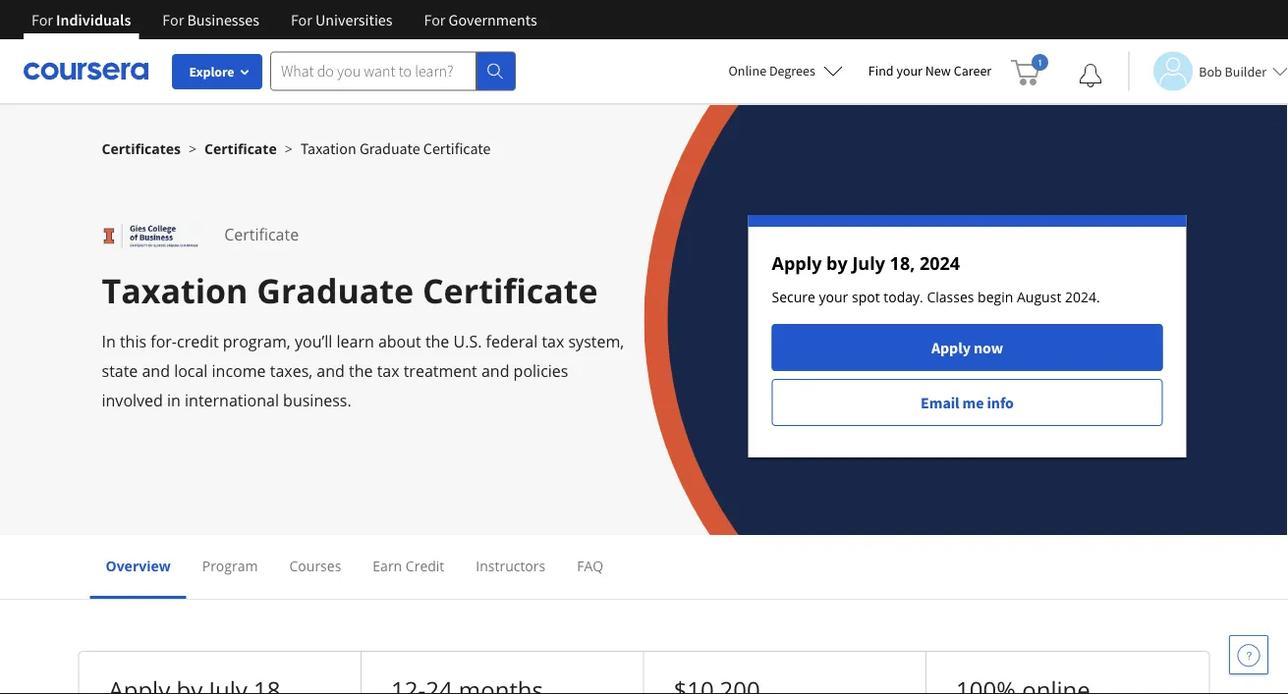 Task type: describe. For each thing, give the bounding box(es) containing it.
learn
[[337, 331, 374, 352]]

program link
[[202, 557, 258, 575]]

state
[[102, 361, 138, 382]]

courses
[[289, 557, 341, 575]]

by
[[827, 252, 848, 276]]

universities
[[315, 10, 393, 29]]

apply now button
[[772, 324, 1163, 371]]

apply now
[[932, 338, 1003, 358]]

0 vertical spatial the
[[425, 331, 449, 352]]

federal
[[486, 331, 538, 352]]

0 horizontal spatial the
[[349, 361, 373, 382]]

bob builder
[[1199, 62, 1267, 80]]

secure
[[772, 287, 816, 306]]

info
[[987, 393, 1014, 413]]

find
[[869, 62, 894, 80]]

earn credit link
[[373, 557, 445, 575]]

2024
[[920, 252, 960, 276]]

1 vertical spatial taxation
[[102, 268, 248, 313]]

in this for-credit program, you'll learn about the u.s. federal tax system, state and local income taxes, and the tax treatment and policies involved in international business.
[[102, 331, 624, 411]]

classes
[[927, 287, 974, 306]]

online degrees button
[[713, 49, 859, 92]]

governments
[[449, 10, 537, 29]]

july
[[852, 252, 885, 276]]

overview
[[106, 557, 171, 575]]

2 > from the left
[[285, 139, 293, 158]]

for for individuals
[[31, 10, 53, 29]]

instructors
[[476, 557, 546, 575]]

0 horizontal spatial tax
[[377, 361, 400, 382]]

1 horizontal spatial taxation
[[300, 139, 356, 158]]

2024.
[[1065, 287, 1100, 306]]

career
[[954, 62, 992, 80]]

1 and from the left
[[142, 361, 170, 382]]

your for find
[[897, 62, 923, 80]]

credit
[[177, 331, 219, 352]]

3 and from the left
[[481, 361, 509, 382]]

degrees
[[769, 62, 815, 80]]

explore button
[[172, 54, 262, 89]]

for for governments
[[424, 10, 446, 29]]

for universities
[[291, 10, 393, 29]]

begin
[[978, 287, 1014, 306]]

1 vertical spatial graduate
[[257, 268, 414, 313]]

u.s.
[[454, 331, 482, 352]]

online degrees
[[729, 62, 815, 80]]

for individuals
[[31, 10, 131, 29]]

system,
[[568, 331, 624, 352]]

you'll
[[295, 331, 332, 352]]

shopping cart: 1 item image
[[1011, 54, 1049, 85]]

18,
[[890, 252, 915, 276]]

apply for apply by july 18, 2024
[[772, 252, 822, 276]]

find your new career
[[869, 62, 992, 80]]

taxes,
[[270, 361, 313, 382]]



Task type: locate. For each thing, give the bounding box(es) containing it.
your for secure
[[819, 287, 848, 306]]

> left certificate link
[[189, 139, 197, 158]]

individuals
[[56, 10, 131, 29]]

the up treatment
[[425, 331, 449, 352]]

program
[[202, 557, 258, 575]]

the down learn
[[349, 361, 373, 382]]

instructors link
[[476, 557, 546, 575]]

now
[[974, 338, 1003, 358]]

earn
[[373, 557, 402, 575]]

and down federal
[[481, 361, 509, 382]]

today.
[[884, 287, 924, 306]]

email me info
[[921, 393, 1014, 413]]

treatment
[[404, 361, 477, 382]]

international
[[185, 390, 279, 411]]

secure your spot today. classes begin august 2024.
[[772, 287, 1100, 306]]

certificate
[[423, 139, 491, 158], [204, 139, 277, 158], [224, 224, 299, 245], [423, 268, 598, 313]]

university of illinois gies college of business image
[[102, 215, 201, 255]]

august
[[1017, 287, 1062, 306]]

graduate up learn
[[257, 268, 414, 313]]

0 horizontal spatial apply
[[772, 252, 822, 276]]

faq link
[[577, 557, 604, 575]]

tax
[[542, 331, 564, 352], [377, 361, 400, 382]]

coursera image
[[24, 55, 148, 87]]

4 for from the left
[[424, 10, 446, 29]]

find your new career link
[[859, 59, 1002, 84]]

1 > from the left
[[189, 139, 197, 158]]

help center image
[[1237, 644, 1261, 667]]

0 vertical spatial taxation
[[300, 139, 356, 158]]

certificate inside certificates > certificate > taxation graduate certificate
[[204, 139, 277, 158]]

apply by july 18, 2024 status
[[748, 215, 1187, 458]]

2 horizontal spatial and
[[481, 361, 509, 382]]

your
[[897, 62, 923, 80], [819, 287, 848, 306]]

0 horizontal spatial your
[[819, 287, 848, 306]]

apply left the now
[[932, 338, 971, 358]]

and
[[142, 361, 170, 382], [317, 361, 345, 382], [481, 361, 509, 382]]

1 vertical spatial your
[[819, 287, 848, 306]]

certificate menu element
[[90, 536, 1198, 599]]

1 vertical spatial the
[[349, 361, 373, 382]]

for left governments
[[424, 10, 446, 29]]

email
[[921, 393, 960, 413]]

for governments
[[424, 10, 537, 29]]

in
[[167, 390, 181, 411]]

the
[[425, 331, 449, 352], [349, 361, 373, 382]]

overview link
[[106, 557, 171, 575]]

new
[[925, 62, 951, 80]]

local
[[174, 361, 208, 382]]

None search field
[[270, 52, 516, 91]]

0 vertical spatial tax
[[542, 331, 564, 352]]

your left the spot
[[819, 287, 848, 306]]

certificates > certificate > taxation graduate certificate
[[102, 139, 491, 158]]

me
[[963, 393, 984, 413]]

certificates
[[102, 139, 181, 158]]

1 horizontal spatial apply
[[932, 338, 971, 358]]

bob builder button
[[1128, 52, 1288, 91]]

about
[[378, 331, 421, 352]]

spot
[[852, 287, 880, 306]]

0 vertical spatial graduate
[[360, 139, 420, 158]]

taxation up the for-
[[102, 268, 248, 313]]

banner navigation
[[16, 0, 553, 39]]

What do you want to learn? text field
[[270, 52, 477, 91]]

in
[[102, 331, 116, 352]]

for-
[[151, 331, 177, 352]]

explore
[[189, 63, 234, 81]]

0 horizontal spatial >
[[189, 139, 197, 158]]

builder
[[1225, 62, 1267, 80]]

1 horizontal spatial tax
[[542, 331, 564, 352]]

apply by july 18, 2024
[[772, 252, 960, 276]]

email me info button
[[772, 379, 1163, 427]]

graduate
[[360, 139, 420, 158], [257, 268, 414, 313]]

this
[[120, 331, 147, 352]]

bob
[[1199, 62, 1222, 80]]

program,
[[223, 331, 291, 352]]

3 for from the left
[[291, 10, 312, 29]]

for businesses
[[162, 10, 259, 29]]

2 for from the left
[[162, 10, 184, 29]]

apply up secure in the top right of the page
[[772, 252, 822, 276]]

involved
[[102, 390, 163, 411]]

your right find
[[897, 62, 923, 80]]

for for businesses
[[162, 10, 184, 29]]

and up business.
[[317, 361, 345, 382]]

show notifications image
[[1079, 64, 1103, 87]]

policies
[[514, 361, 568, 382]]

businesses
[[187, 10, 259, 29]]

apply for apply now
[[932, 338, 971, 358]]

for
[[31, 10, 53, 29], [162, 10, 184, 29], [291, 10, 312, 29], [424, 10, 446, 29]]

1 vertical spatial tax
[[377, 361, 400, 382]]

courses link
[[289, 557, 341, 575]]

apply
[[772, 252, 822, 276], [932, 338, 971, 358]]

2 and from the left
[[317, 361, 345, 382]]

taxation
[[300, 139, 356, 158], [102, 268, 248, 313]]

business.
[[283, 390, 352, 411]]

earn credit
[[373, 557, 445, 575]]

for left businesses
[[162, 10, 184, 29]]

taxation graduate certificate
[[102, 268, 598, 313]]

1 horizontal spatial >
[[285, 139, 293, 158]]

0 horizontal spatial and
[[142, 361, 170, 382]]

for left universities
[[291, 10, 312, 29]]

taxation right certificate link
[[300, 139, 356, 158]]

certificate link
[[204, 139, 277, 158]]

for for universities
[[291, 10, 312, 29]]

income
[[212, 361, 266, 382]]

graduate down what do you want to learn? 'text box'
[[360, 139, 420, 158]]

tax up the policies
[[542, 331, 564, 352]]

1 for from the left
[[31, 10, 53, 29]]

faq
[[577, 557, 604, 575]]

> right certificate link
[[285, 139, 293, 158]]

1 horizontal spatial and
[[317, 361, 345, 382]]

apply inside button
[[932, 338, 971, 358]]

1 horizontal spatial the
[[425, 331, 449, 352]]

1 horizontal spatial your
[[897, 62, 923, 80]]

online
[[729, 62, 767, 80]]

and down the for-
[[142, 361, 170, 382]]

certificates link
[[102, 139, 181, 158]]

1 vertical spatial apply
[[932, 338, 971, 358]]

for left individuals
[[31, 10, 53, 29]]

tax down about
[[377, 361, 400, 382]]

credit
[[406, 557, 445, 575]]

>
[[189, 139, 197, 158], [285, 139, 293, 158]]

0 vertical spatial apply
[[772, 252, 822, 276]]

your inside apply by july 18, 2024 status
[[819, 287, 848, 306]]

0 vertical spatial your
[[897, 62, 923, 80]]

0 horizontal spatial taxation
[[102, 268, 248, 313]]



Task type: vqa. For each thing, say whether or not it's contained in the screenshot.
"in"
yes



